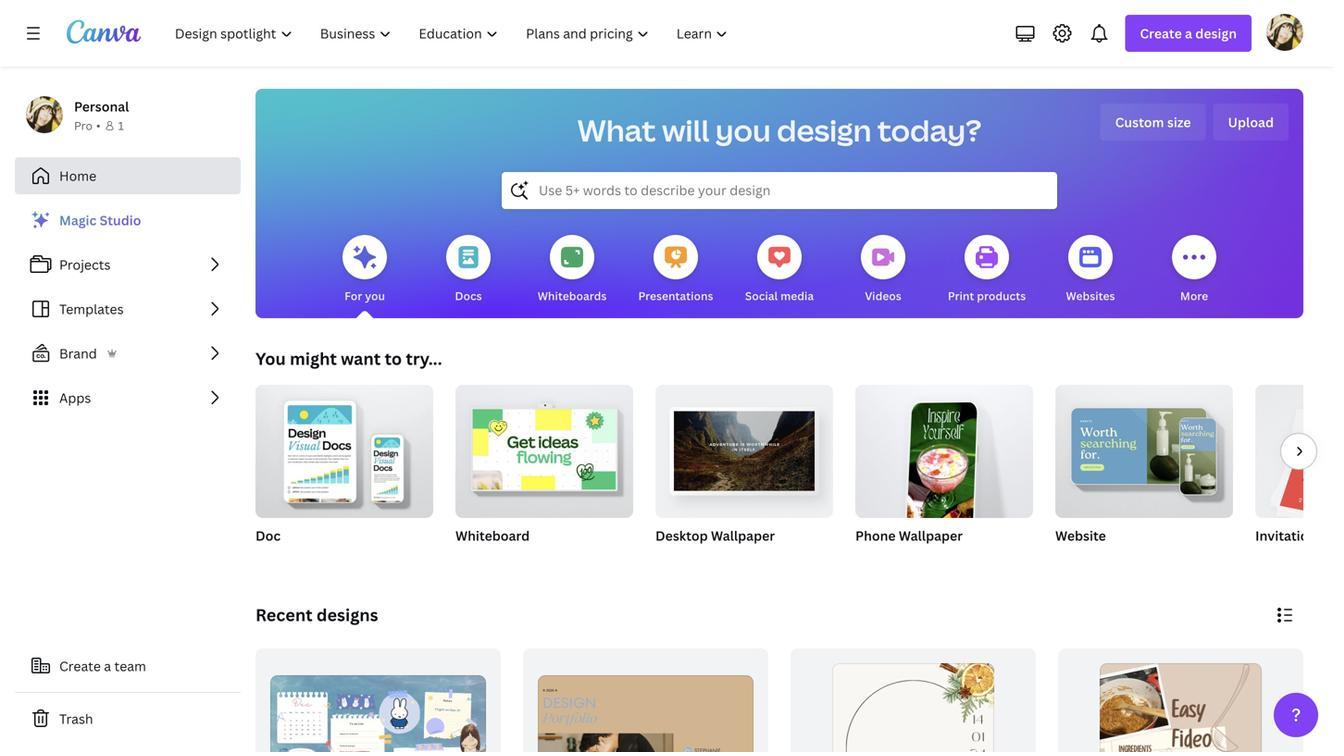 Task type: describe. For each thing, give the bounding box(es) containing it.
to
[[385, 348, 402, 370]]

videos
[[865, 288, 902, 304]]

design inside 'dropdown button'
[[1196, 25, 1237, 42]]

custom size
[[1116, 113, 1191, 131]]

whiteboard group
[[456, 378, 633, 569]]

team
[[114, 658, 146, 676]]

phone
[[856, 527, 896, 545]]

invitation
[[1256, 527, 1317, 545]]

whiteboard
[[456, 527, 530, 545]]

websites
[[1066, 288, 1115, 304]]

might
[[290, 348, 337, 370]]

personal
[[74, 98, 129, 115]]

magic studio
[[59, 212, 141, 229]]

phone wallpaper
[[856, 527, 963, 545]]

templates link
[[15, 291, 241, 328]]

0 vertical spatial you
[[716, 110, 771, 150]]

create for create a design
[[1140, 25, 1182, 42]]

apps link
[[15, 380, 241, 417]]

recent designs
[[256, 604, 378, 627]]

doc group
[[256, 378, 433, 569]]

docs
[[455, 288, 482, 304]]

group for phone wallpaper
[[856, 378, 1033, 529]]

create for create a team
[[59, 658, 101, 676]]

you inside button
[[365, 288, 385, 304]]

create a design
[[1140, 25, 1237, 42]]

will
[[662, 110, 710, 150]]

create a design button
[[1125, 15, 1252, 52]]

try...
[[406, 348, 442, 370]]

presentations button
[[638, 222, 714, 319]]

desktop wallpaper
[[656, 527, 775, 545]]

what will you design today?
[[578, 110, 982, 150]]

social
[[745, 288, 778, 304]]

desktop wallpaper group
[[656, 378, 833, 569]]

brand link
[[15, 335, 241, 372]]

(po
[[1320, 527, 1334, 545]]

for you
[[345, 288, 385, 304]]

top level navigation element
[[163, 15, 744, 52]]

whiteboards button
[[538, 222, 607, 319]]

brand
[[59, 345, 97, 363]]

custom size button
[[1101, 104, 1206, 141]]

create a team button
[[15, 648, 241, 685]]

doc
[[256, 527, 281, 545]]

recent
[[256, 604, 313, 627]]

today?
[[878, 110, 982, 150]]



Task type: vqa. For each thing, say whether or not it's contained in the screenshot.
Stephanie Aranda "Icon"
yes



Task type: locate. For each thing, give the bounding box(es) containing it.
a inside 'dropdown button'
[[1185, 25, 1193, 42]]

wallpaper
[[711, 527, 775, 545], [899, 527, 963, 545]]

what
[[578, 110, 656, 150]]

docs button
[[446, 222, 491, 319]]

1 horizontal spatial design
[[1196, 25, 1237, 42]]

0 horizontal spatial create
[[59, 658, 101, 676]]

list
[[15, 202, 241, 417]]

website
[[1056, 527, 1106, 545]]

group for doc
[[256, 378, 433, 519]]

wallpaper inside "group"
[[711, 527, 775, 545]]

0 horizontal spatial design
[[777, 110, 872, 150]]

for
[[345, 288, 362, 304]]

products
[[977, 288, 1026, 304]]

invitation (portrait) group
[[1256, 385, 1334, 569]]

•
[[96, 118, 101, 133]]

group
[[256, 378, 433, 519], [456, 378, 633, 519], [656, 378, 833, 519], [856, 378, 1033, 529], [1056, 378, 1234, 519], [1256, 385, 1334, 519]]

a for design
[[1185, 25, 1193, 42]]

a
[[1185, 25, 1193, 42], [104, 658, 111, 676]]

wallpaper for phone wallpaper
[[899, 527, 963, 545]]

you
[[716, 110, 771, 150], [365, 288, 385, 304]]

0 vertical spatial create
[[1140, 25, 1182, 42]]

size
[[1168, 113, 1191, 131]]

0 vertical spatial a
[[1185, 25, 1193, 42]]

create inside 'dropdown button'
[[1140, 25, 1182, 42]]

design left stephanie aranda image
[[1196, 25, 1237, 42]]

0 horizontal spatial you
[[365, 288, 385, 304]]

projects
[[59, 256, 111, 274]]

2 wallpaper from the left
[[899, 527, 963, 545]]

projects link
[[15, 246, 241, 283]]

1 vertical spatial a
[[104, 658, 111, 676]]

create inside button
[[59, 658, 101, 676]]

you
[[256, 348, 286, 370]]

you right the will
[[716, 110, 771, 150]]

design
[[1196, 25, 1237, 42], [777, 110, 872, 150]]

you right for
[[365, 288, 385, 304]]

pro
[[74, 118, 92, 133]]

apps
[[59, 389, 91, 407]]

magic studio link
[[15, 202, 241, 239]]

create up custom size
[[1140, 25, 1182, 42]]

magic
[[59, 212, 97, 229]]

0 horizontal spatial a
[[104, 658, 111, 676]]

print products button
[[948, 222, 1026, 319]]

home link
[[15, 157, 241, 194]]

1 horizontal spatial wallpaper
[[899, 527, 963, 545]]

website group
[[1056, 378, 1234, 569]]

wallpaper right phone
[[899, 527, 963, 545]]

1 horizontal spatial a
[[1185, 25, 1193, 42]]

create
[[1140, 25, 1182, 42], [59, 658, 101, 676]]

social media button
[[745, 222, 814, 319]]

design up the search search box
[[777, 110, 872, 150]]

want
[[341, 348, 381, 370]]

1 vertical spatial design
[[777, 110, 872, 150]]

presentations
[[638, 288, 714, 304]]

stephanie aranda image
[[1267, 14, 1304, 51]]

trash
[[59, 711, 93, 728]]

1 vertical spatial create
[[59, 658, 101, 676]]

media
[[781, 288, 814, 304]]

more
[[1181, 288, 1209, 304]]

print products
[[948, 288, 1026, 304]]

upload button
[[1214, 104, 1289, 141]]

phone wallpaper group
[[856, 378, 1033, 569]]

1 vertical spatial you
[[365, 288, 385, 304]]

pro •
[[74, 118, 101, 133]]

None search field
[[502, 172, 1058, 209]]

a left team
[[104, 658, 111, 676]]

invitation (po
[[1256, 527, 1334, 545]]

0 horizontal spatial wallpaper
[[711, 527, 775, 545]]

Search search field
[[539, 173, 1021, 208]]

group for website
[[1056, 378, 1234, 519]]

0 vertical spatial design
[[1196, 25, 1237, 42]]

wallpaper inside group
[[899, 527, 963, 545]]

a up size
[[1185, 25, 1193, 42]]

social media
[[745, 288, 814, 304]]

studio
[[100, 212, 141, 229]]

wallpaper right desktop
[[711, 527, 775, 545]]

create left team
[[59, 658, 101, 676]]

create a team
[[59, 658, 146, 676]]

desktop
[[656, 527, 708, 545]]

custom
[[1116, 113, 1165, 131]]

print
[[948, 288, 975, 304]]

1
[[118, 118, 124, 133]]

whiteboards
[[538, 288, 607, 304]]

list containing magic studio
[[15, 202, 241, 417]]

group for invitation (po
[[1256, 385, 1334, 519]]

for you button
[[343, 222, 387, 319]]

websites button
[[1066, 222, 1115, 319]]

upload
[[1228, 113, 1274, 131]]

you might want to try...
[[256, 348, 442, 370]]

1 horizontal spatial you
[[716, 110, 771, 150]]

a for team
[[104, 658, 111, 676]]

templates
[[59, 301, 124, 318]]

1 horizontal spatial create
[[1140, 25, 1182, 42]]

home
[[59, 167, 96, 185]]

group for whiteboard
[[456, 378, 633, 519]]

wallpaper for desktop wallpaper
[[711, 527, 775, 545]]

more button
[[1172, 222, 1217, 319]]

a inside button
[[104, 658, 111, 676]]

trash link
[[15, 701, 241, 738]]

1 wallpaper from the left
[[711, 527, 775, 545]]

designs
[[317, 604, 378, 627]]

videos button
[[861, 222, 906, 319]]



